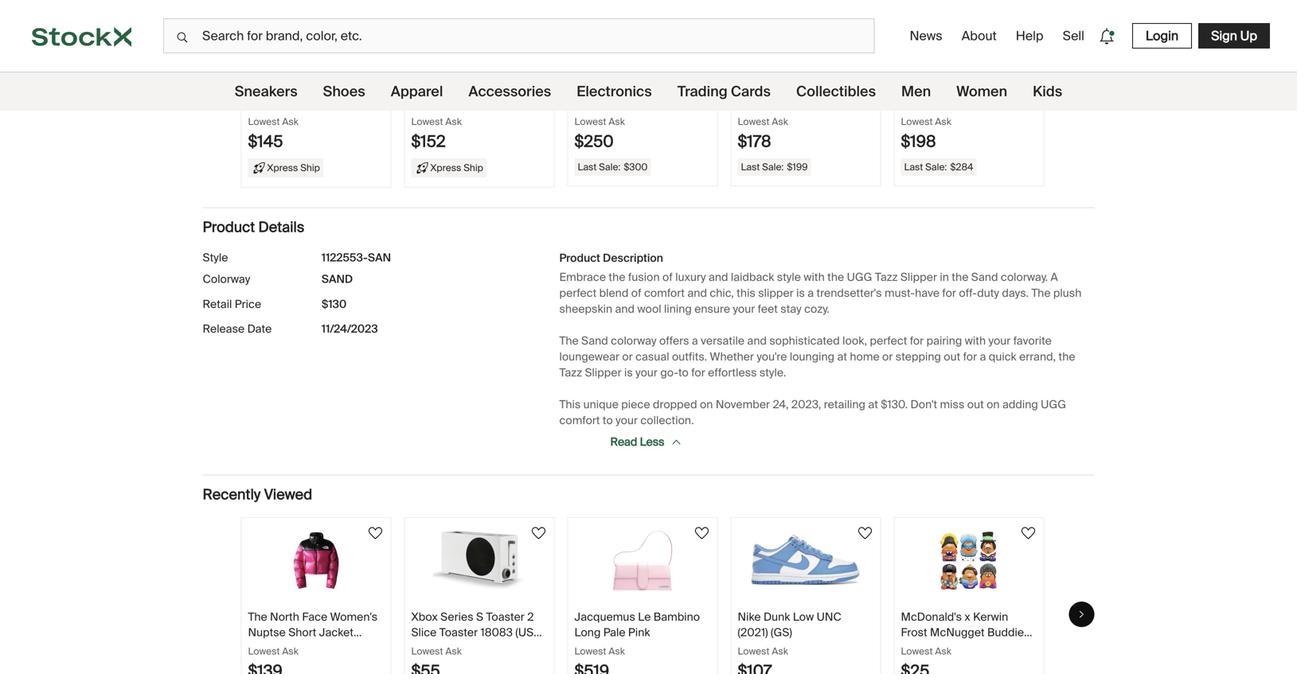 Task type: locate. For each thing, give the bounding box(es) containing it.
out inside the sand colorway offers a versatile and sophisticated look, perfect for pairing with your favorite loungewear or casual outfits. whether you're lounging at home or stepping out for a quick errand, the tazz slipper is your go-to for effortless style.
[[944, 350, 961, 364]]

xpress for $152
[[430, 162, 461, 174]]

0 vertical spatial the
[[1032, 286, 1051, 301]]

sale: for $250
[[599, 161, 621, 173]]

sand up duty
[[971, 270, 998, 285]]

1 lowest ask from the left
[[248, 646, 299, 658]]

sand inside embrace the fusion of luxury and laidback style with the ugg tazz slipper in the sand colorway. a perfect blend of comfort and chic, this slipper is a trendsetter's must-have for off-duty days. the plush sheepskin and wool lining ensure your feet stay cozy.
[[971, 270, 998, 285]]

slipper inside embrace the fusion of luxury and laidback style with the ugg tazz slipper in the sand colorway. a perfect blend of comfort and chic, this slipper is a trendsetter's must-have for off-duty days. the plush sheepskin and wool lining ensure your feet stay cozy.
[[901, 270, 937, 285]]

a
[[808, 286, 814, 301], [692, 334, 698, 348], [980, 350, 986, 364]]

1 horizontal spatial follow image
[[856, 524, 875, 543]]

mcdonald's
[[901, 610, 962, 625]]

slipper for $250
[[628, 80, 665, 95]]

product for product details
[[203, 218, 255, 237]]

a up outfits.
[[692, 334, 698, 348]]

apparel
[[391, 82, 443, 101]]

sand down 1122553-
[[322, 272, 353, 287]]

the north face women's nuptse short jacket fuchsia pink image
[[260, 531, 372, 591]]

follow image for xbox series s toaster 2 slice toaster  18083 (us plug)
[[529, 524, 548, 543]]

xpress down $145
[[267, 162, 298, 174]]

of
[[663, 270, 673, 285], [631, 286, 642, 301], [962, 641, 973, 656]]

0 horizontal spatial at
[[837, 350, 847, 364]]

0 horizontal spatial out
[[944, 350, 961, 364]]

slipper for $152
[[465, 80, 502, 95]]

figures
[[901, 641, 939, 656]]

san
[[368, 250, 391, 265]]

0 horizontal spatial follow image
[[529, 524, 548, 543]]

laidback
[[731, 270, 774, 285]]

Search... search field
[[163, 18, 875, 53]]

0 horizontal spatial perfect
[[559, 286, 597, 301]]

2 follow image from the left
[[856, 524, 875, 543]]

ugg inside embrace the fusion of luxury and laidback style with the ugg tazz slipper in the sand colorway. a perfect blend of comfort and chic, this slipper is a trendsetter's must-have for off-duty days. the plush sheepskin and wool lining ensure your feet stay cozy.
[[847, 270, 872, 285]]

versatile
[[701, 334, 745, 348]]

perfect down embrace
[[559, 286, 597, 301]]

tazz inside the ugg tazz slipper burnt olive (women's) lowest ask $250
[[603, 80, 625, 95]]

1 horizontal spatial to
[[678, 366, 689, 380]]

2 ship from the left
[[464, 162, 483, 174]]

xpress ship for $145
[[267, 162, 320, 174]]

release
[[203, 322, 245, 337]]

(women's) right seed
[[441, 96, 494, 110]]

2 (women's) from the left
[[441, 96, 494, 110]]

0 vertical spatial to
[[678, 366, 689, 380]]

1 vertical spatial at
[[868, 397, 878, 412]]

the up nuptse
[[248, 610, 267, 625]]

slipper left the seal
[[955, 80, 991, 95]]

trading
[[677, 82, 728, 101]]

0 vertical spatial pink
[[628, 626, 650, 640]]

out right 'miss'
[[967, 397, 984, 412]]

0 horizontal spatial a
[[692, 334, 698, 348]]

tazz inside ugg tazz slipper mustard seed (women's) lowest ask $152
[[439, 80, 462, 95]]

2 or from the left
[[882, 350, 893, 364]]

5 (women's) from the left
[[901, 96, 954, 110]]

0 vertical spatial a
[[808, 286, 814, 301]]

sale:
[[599, 161, 621, 173], [762, 161, 784, 173], [925, 161, 947, 173]]

(women's) inside the ugg tazz slipper burnt olive (women's) lowest ask $250
[[603, 96, 656, 110]]

lowest ask down frost
[[901, 646, 952, 658]]

1 xpress from the left
[[267, 162, 298, 174]]

(women's) right ruby
[[766, 96, 819, 110]]

mcdonald's x kerwin frost mcnugget buddies figures set of 6 image
[[913, 531, 1025, 591]]

read less
[[610, 435, 664, 450]]

and down blend
[[615, 302, 635, 317]]

sand up loungewear
[[581, 334, 608, 348]]

favorite
[[1013, 334, 1052, 348]]

the up blend
[[609, 270, 626, 285]]

0 horizontal spatial of
[[631, 286, 642, 301]]

0 horizontal spatial sale:
[[599, 161, 621, 173]]

(women's) up $198
[[901, 96, 954, 110]]

retail
[[203, 297, 232, 312]]

0 horizontal spatial or
[[622, 350, 633, 364]]

$250
[[575, 132, 614, 152]]

the right errand,
[[1059, 350, 1076, 364]]

slipper inside ugg tazz slipper seal (women's) lowest ask $198
[[955, 80, 991, 95]]

1 horizontal spatial is
[[796, 286, 805, 301]]

ugg up $145
[[248, 80, 273, 95]]

ugg for $250
[[575, 80, 600, 95]]

mcnugget
[[930, 626, 985, 640]]

details
[[258, 218, 304, 237]]

last for $178
[[741, 161, 760, 173]]

sale: left the $300
[[599, 161, 621, 173]]

1 horizontal spatial sand
[[581, 334, 608, 348]]

you're
[[757, 350, 787, 364]]

ugg for $178
[[738, 80, 763, 95]]

ugg up seed
[[411, 80, 437, 95]]

1 horizontal spatial xpress ship
[[430, 162, 483, 174]]

plug)
[[411, 641, 437, 656]]

1 horizontal spatial perfect
[[870, 334, 907, 348]]

1 horizontal spatial or
[[882, 350, 893, 364]]

ugg right adding
[[1041, 397, 1066, 412]]

1 ship from the left
[[300, 162, 320, 174]]

ship for $145
[[300, 162, 320, 174]]

the inside embrace the fusion of luxury and laidback style with the ugg tazz slipper in the sand colorway. a perfect blend of comfort and chic, this slipper is a trendsetter's must-have for off-duty days. the plush sheepskin and wool lining ensure your feet stay cozy.
[[1032, 286, 1051, 301]]

$300
[[624, 161, 648, 173]]

1 follow image from the left
[[366, 524, 385, 543]]

men link
[[901, 72, 931, 111]]

slipper inside the ugg tazz slipper burnt olive (women's) lowest ask $250
[[628, 80, 665, 95]]

product details
[[203, 218, 304, 237]]

ask up last sale: $199
[[772, 116, 788, 128]]

0 horizontal spatial is
[[624, 366, 633, 380]]

ugg up ruby
[[738, 80, 763, 95]]

product up embrace
[[559, 251, 600, 266]]

ugg inside this unique piece dropped on november 24, 2023, retailing at $130. don't miss out on adding ugg comfort to your collection.
[[1041, 397, 1066, 412]]

slipper left "purple" at right top
[[791, 80, 828, 95]]

1 horizontal spatial a
[[808, 286, 814, 301]]

lowest
[[248, 116, 280, 128], [411, 116, 443, 128], [575, 116, 606, 128], [738, 116, 770, 128], [901, 116, 933, 128], [248, 646, 280, 658], [411, 646, 443, 658], [575, 646, 606, 658], [738, 646, 770, 658], [901, 646, 933, 658]]

tazz inside ugg tazz slipper purple ruby (women's) lowest ask $178
[[766, 80, 789, 95]]

slice
[[411, 626, 437, 640]]

and up you're
[[747, 334, 767, 348]]

1 follow image from the left
[[529, 524, 548, 543]]

or down colorway
[[622, 350, 633, 364]]

0 vertical spatial toaster
[[486, 610, 525, 625]]

1 vertical spatial comfort
[[559, 413, 600, 428]]

nike
[[738, 610, 761, 625]]

0 horizontal spatial follow image
[[366, 524, 385, 543]]

the inside the north face women's nuptse short jacket fuchsia pink
[[248, 610, 267, 625]]

tazz inside ugg tazz slipper goose (women's) lowest ask $145
[[276, 80, 299, 95]]

for down outfits.
[[691, 366, 705, 380]]

ask inside ugg tazz slipper goose (women's) lowest ask $145
[[282, 116, 299, 128]]

face
[[302, 610, 328, 625]]

accessories
[[469, 82, 551, 101]]

your up quick
[[989, 334, 1011, 348]]

0 vertical spatial out
[[944, 350, 961, 364]]

ask down (gs)
[[772, 646, 788, 658]]

0 horizontal spatial product
[[203, 218, 255, 237]]

1 vertical spatial is
[[624, 366, 633, 380]]

last for $250
[[578, 161, 597, 173]]

last
[[578, 161, 597, 173], [741, 161, 760, 173], [904, 161, 923, 173]]

at inside the sand colorway offers a versatile and sophisticated look, perfect for pairing with your favorite loungewear or casual outfits. whether you're lounging at home or stepping out for a quick errand, the tazz slipper is your go-to for effortless style.
[[837, 350, 847, 364]]

0 horizontal spatial xpress
[[267, 162, 298, 174]]

lowest ask for mcdonald's x kerwin frost mcnugget buddies figures set of 6
[[901, 646, 952, 658]]

2 vertical spatial the
[[248, 610, 267, 625]]

4 lowest ask from the left
[[738, 646, 788, 658]]

0 horizontal spatial last
[[578, 161, 597, 173]]

mustard
[[504, 80, 547, 95]]

2 lowest ask from the left
[[411, 646, 462, 658]]

lowest down frost
[[901, 646, 933, 658]]

1 vertical spatial the
[[559, 334, 579, 348]]

and
[[709, 270, 728, 285], [688, 286, 707, 301], [615, 302, 635, 317], [747, 334, 767, 348]]

tazz inside ugg tazz slipper seal (women's) lowest ask $198
[[929, 80, 952, 95]]

trading cards link
[[677, 72, 771, 111]]

(women's) inside ugg tazz slipper purple ruby (women's) lowest ask $178
[[766, 96, 819, 110]]

product up style
[[203, 218, 255, 237]]

(women's)
[[248, 96, 301, 110], [441, 96, 494, 110], [603, 96, 656, 110], [766, 96, 819, 110], [901, 96, 954, 110]]

a up "cozy."
[[808, 286, 814, 301]]

lowest ask down slice
[[411, 646, 462, 658]]

the north face women's nuptse short jacket fuchsia pink
[[248, 610, 378, 656]]

1 vertical spatial to
[[603, 413, 613, 428]]

this
[[737, 286, 756, 301]]

1 vertical spatial pink
[[291, 641, 313, 656]]

perfect inside the sand colorway offers a versatile and sophisticated look, perfect for pairing with your favorite loungewear or casual outfits. whether you're lounging at home or stepping out for a quick errand, the tazz slipper is your go-to for effortless style.
[[870, 334, 907, 348]]

pink down the le
[[628, 626, 650, 640]]

of down fusion
[[631, 286, 642, 301]]

lowest up $145
[[248, 116, 280, 128]]

3 follow image from the left
[[1019, 524, 1038, 543]]

xpress down $152
[[430, 162, 461, 174]]

1 horizontal spatial out
[[967, 397, 984, 412]]

on left adding
[[987, 397, 1000, 412]]

x
[[965, 610, 971, 625]]

2 horizontal spatial of
[[962, 641, 973, 656]]

0 vertical spatial product
[[203, 218, 255, 237]]

1 horizontal spatial comfort
[[644, 286, 685, 301]]

at down look,
[[837, 350, 847, 364]]

shoes
[[323, 82, 365, 101]]

toaster down 'series'
[[439, 626, 478, 640]]

your inside this unique piece dropped on november 24, 2023, retailing at $130. don't miss out on adding ugg comfort to your collection.
[[616, 413, 638, 428]]

3 (women's) from the left
[[603, 96, 656, 110]]

lowest down seed
[[411, 116, 443, 128]]

luxury
[[675, 270, 706, 285]]

2 follow image from the left
[[692, 524, 712, 543]]

lowest ask down (2021)
[[738, 646, 788, 658]]

toaster
[[486, 610, 525, 625], [439, 626, 478, 640]]

1 (women's) from the left
[[248, 96, 301, 110]]

perfect up the home
[[870, 334, 907, 348]]

1122553-
[[322, 250, 368, 265]]

men
[[901, 82, 931, 101]]

must-
[[885, 286, 915, 301]]

1 vertical spatial out
[[967, 397, 984, 412]]

1 vertical spatial a
[[692, 334, 698, 348]]

xpress ship down $145
[[267, 162, 320, 174]]

nike dunk low unc (2021) (gs)
[[738, 610, 842, 640]]

the down colorway. on the top right
[[1032, 286, 1051, 301]]

1 sale: from the left
[[599, 161, 621, 173]]

(women's) inside ugg tazz slipper mustard seed (women's) lowest ask $152
[[441, 96, 494, 110]]

0 vertical spatial with
[[804, 270, 825, 285]]

miss
[[940, 397, 965, 412]]

the inside the sand colorway offers a versatile and sophisticated look, perfect for pairing with your favorite loungewear or casual outfits. whether you're lounging at home or stepping out for a quick errand, the tazz slipper is your go-to for effortless style.
[[559, 334, 579, 348]]

is down colorway
[[624, 366, 633, 380]]

product
[[203, 218, 255, 237], [559, 251, 600, 266]]

the for the sand colorway offers a versatile and sophisticated look, perfect for pairing with your favorite loungewear or casual outfits. whether you're lounging at home or stepping out for a quick errand, the tazz slipper is your go-to for effortless style.
[[559, 334, 579, 348]]

burnt
[[668, 80, 696, 95]]

ugg tazz slipper purple ruby (women's) lowest ask $178
[[738, 80, 864, 152]]

follow image for nike dunk low unc (2021) (gs)
[[856, 524, 875, 543]]

1 horizontal spatial ship
[[464, 162, 483, 174]]

0 vertical spatial comfort
[[644, 286, 685, 301]]

1 horizontal spatial with
[[965, 334, 986, 348]]

ugg inside ugg tazz slipper mustard seed (women's) lowest ask $152
[[411, 80, 437, 95]]

lowest down long
[[575, 646, 606, 658]]

1 last from the left
[[578, 161, 597, 173]]

your down this
[[733, 302, 755, 317]]

$130
[[322, 297, 347, 312]]

to down outfits.
[[678, 366, 689, 380]]

slipper left mustard
[[465, 80, 502, 95]]

4 (women's) from the left
[[766, 96, 819, 110]]

comfort inside embrace the fusion of luxury and laidback style with the ugg tazz slipper in the sand colorway. a perfect blend of comfort and chic, this slipper is a trendsetter's must-have for off-duty days. the plush sheepskin and wool lining ensure your feet stay cozy.
[[644, 286, 685, 301]]

slipper inside the sand colorway offers a versatile and sophisticated look, perfect for pairing with your favorite loungewear or casual outfits. whether you're lounging at home or stepping out for a quick errand, the tazz slipper is your go-to for effortless style.
[[585, 366, 622, 380]]

at left $130.
[[868, 397, 878, 412]]

1 horizontal spatial xpress
[[430, 162, 461, 174]]

your inside embrace the fusion of luxury and laidback style with the ugg tazz slipper in the sand colorway. a perfect blend of comfort and chic, this slipper is a trendsetter's must-have for off-duty days. the plush sheepskin and wool lining ensure your feet stay cozy.
[[733, 302, 755, 317]]

ship down ugg tazz slipper goose (women's) lowest ask $145
[[300, 162, 320, 174]]

move carousel right image
[[1077, 610, 1087, 620]]

recently
[[203, 486, 261, 504]]

follow image
[[529, 524, 548, 543], [856, 524, 875, 543], [1019, 524, 1038, 543]]

of left 6
[[962, 641, 973, 656]]

collectibles link
[[796, 72, 876, 111]]

0 horizontal spatial with
[[804, 270, 825, 285]]

2 horizontal spatial sale:
[[925, 161, 947, 173]]

slipper left goose
[[302, 80, 338, 95]]

your down piece
[[616, 413, 638, 428]]

lowest ask for nike dunk low unc (2021) (gs)
[[738, 646, 788, 658]]

pink down short
[[291, 641, 313, 656]]

slipper inside ugg tazz slipper mustard seed (women's) lowest ask $152
[[465, 80, 502, 95]]

sale: left the $284
[[925, 161, 947, 173]]

2 horizontal spatial last
[[904, 161, 923, 173]]

0 horizontal spatial ship
[[300, 162, 320, 174]]

this
[[559, 397, 581, 412]]

slipper inside ugg tazz slipper purple ruby (women's) lowest ask $178
[[791, 80, 828, 95]]

pink inside the jacquemus le bambino long pale pink
[[628, 626, 650, 640]]

0 vertical spatial perfect
[[559, 286, 597, 301]]

sign
[[1211, 27, 1237, 44]]

0 vertical spatial of
[[663, 270, 673, 285]]

women's
[[330, 610, 378, 625]]

ask up $152
[[445, 116, 462, 128]]

(us
[[516, 626, 534, 640]]

2 last from the left
[[741, 161, 760, 173]]

2 xpress ship from the left
[[430, 162, 483, 174]]

ugg for $198
[[901, 80, 926, 95]]

slipper inside ugg tazz slipper goose (women's) lowest ask $145
[[302, 80, 338, 95]]

1 horizontal spatial sale:
[[762, 161, 784, 173]]

0 vertical spatial is
[[796, 286, 805, 301]]

0 horizontal spatial on
[[700, 397, 713, 412]]

ask up $145
[[282, 116, 299, 128]]

set
[[942, 641, 960, 656]]

2 horizontal spatial sand
[[971, 270, 998, 285]]

collectibles
[[796, 82, 876, 101]]

women link
[[957, 72, 1007, 111]]

with inside embrace the fusion of luxury and laidback style with the ugg tazz slipper in the sand colorway. a perfect blend of comfort and chic, this slipper is a trendsetter's must-have for off-duty days. the plush sheepskin and wool lining ensure your feet stay cozy.
[[804, 270, 825, 285]]

slipper up have at top
[[901, 270, 937, 285]]

1 horizontal spatial last
[[741, 161, 760, 173]]

ask down the pale
[[609, 646, 625, 658]]

2 horizontal spatial follow image
[[1019, 524, 1038, 543]]

go-
[[660, 366, 678, 380]]

lowest ask down long
[[575, 646, 625, 658]]

(gs)
[[771, 626, 792, 640]]

the up loungewear
[[559, 334, 579, 348]]

ask inside ugg tazz slipper mustard seed (women's) lowest ask $152
[[445, 116, 462, 128]]

ask up $198
[[935, 116, 952, 128]]

date
[[247, 322, 272, 337]]

read less button
[[606, 429, 687, 456]]

outfits.
[[672, 350, 707, 364]]

or right the home
[[882, 350, 893, 364]]

north
[[270, 610, 299, 625]]

tazz
[[276, 80, 299, 95], [439, 80, 462, 95], [603, 80, 625, 95], [766, 80, 789, 95], [929, 80, 952, 95], [875, 270, 898, 285], [559, 366, 582, 380]]

sell link
[[1056, 21, 1091, 51]]

sale: left $199 at the right top of the page
[[762, 161, 784, 173]]

(women's) right olive
[[603, 96, 656, 110]]

ugg up olive
[[575, 80, 600, 95]]

3 lowest ask from the left
[[575, 646, 625, 658]]

xpress ship down $152
[[430, 162, 483, 174]]

lowest inside ugg tazz slipper mustard seed (women's) lowest ask $152
[[411, 116, 443, 128]]

trendsetter's
[[817, 286, 882, 301]]

read
[[610, 435, 637, 450]]

lowest down ruby
[[738, 116, 770, 128]]

help
[[1016, 27, 1044, 44]]

1 vertical spatial product
[[559, 251, 600, 266]]

nike dunk low unc (2021) (gs) image
[[750, 531, 862, 591]]

2 horizontal spatial the
[[1032, 286, 1051, 301]]

2 vertical spatial of
[[962, 641, 973, 656]]

for inside embrace the fusion of luxury and laidback style with the ugg tazz slipper in the sand colorway. a perfect blend of comfort and chic, this slipper is a trendsetter's must-have for off-duty days. the plush sheepskin and wool lining ensure your feet stay cozy.
[[942, 286, 956, 301]]

2 horizontal spatial a
[[980, 350, 986, 364]]

2 vertical spatial a
[[980, 350, 986, 364]]

11/24/2023
[[322, 322, 378, 337]]

tazz for $145
[[276, 80, 299, 95]]

lowest down olive
[[575, 116, 606, 128]]

a left quick
[[980, 350, 986, 364]]

or
[[622, 350, 633, 364], [882, 350, 893, 364]]

on right "dropped"
[[700, 397, 713, 412]]

0 horizontal spatial xpress ship
[[267, 162, 320, 174]]

series
[[441, 610, 474, 625]]

1 horizontal spatial the
[[559, 334, 579, 348]]

last sale: $284
[[904, 161, 974, 173]]

ugg inside ugg tazz slipper purple ruby (women's) lowest ask $178
[[738, 80, 763, 95]]

1 horizontal spatial pink
[[628, 626, 650, 640]]

follow image for the north face women's nuptse short jacket fuchsia pink
[[366, 524, 385, 543]]

1 horizontal spatial product
[[559, 251, 600, 266]]

tazz inside the sand colorway offers a versatile and sophisticated look, perfect for pairing with your favorite loungewear or casual outfits. whether you're lounging at home or stepping out for a quick errand, the tazz slipper is your go-to for effortless style.
[[559, 366, 582, 380]]

1 or from the left
[[622, 350, 633, 364]]

your down the casual
[[636, 366, 658, 380]]

tazz inside embrace the fusion of luxury and laidback style with the ugg tazz slipper in the sand colorway. a perfect blend of comfort and chic, this slipper is a trendsetter's must-have for off-duty days. the plush sheepskin and wool lining ensure your feet stay cozy.
[[875, 270, 898, 285]]

last sale: $199
[[741, 161, 808, 173]]

ship down ugg tazz slipper mustard seed (women's) lowest ask $152
[[464, 162, 483, 174]]

of inside mcdonald's x kerwin frost mcnugget buddies figures set of 6
[[962, 641, 973, 656]]

1 horizontal spatial at
[[868, 397, 878, 412]]

colorway
[[203, 272, 250, 287]]

frost
[[901, 626, 927, 640]]

2 xpress from the left
[[430, 162, 461, 174]]

with right "style"
[[804, 270, 825, 285]]

comfort down this
[[559, 413, 600, 428]]

for down the in
[[942, 286, 956, 301]]

ugg inside the ugg tazz slipper burnt olive (women's) lowest ask $250
[[575, 80, 600, 95]]

5 lowest ask from the left
[[901, 646, 952, 658]]

0 horizontal spatial comfort
[[559, 413, 600, 428]]

with right pairing
[[965, 334, 986, 348]]

last down the "$178"
[[741, 161, 760, 173]]

1 vertical spatial toaster
[[439, 626, 478, 640]]

1 horizontal spatial follow image
[[692, 524, 712, 543]]

1 vertical spatial perfect
[[870, 334, 907, 348]]

(women's) inside ugg tazz slipper goose (women's) lowest ask $145
[[248, 96, 301, 110]]

1 vertical spatial of
[[631, 286, 642, 301]]

0 horizontal spatial to
[[603, 413, 613, 428]]

ugg inside ugg tazz slipper seal (women's) lowest ask $198
[[901, 80, 926, 95]]

3 last from the left
[[904, 161, 923, 173]]

0 horizontal spatial pink
[[291, 641, 313, 656]]

sheepskin
[[559, 302, 612, 317]]

style.
[[760, 366, 786, 380]]

3 sale: from the left
[[925, 161, 947, 173]]

1 vertical spatial with
[[965, 334, 986, 348]]

lowest down nuptse
[[248, 646, 280, 658]]

lowest ask down nuptse
[[248, 646, 299, 658]]

out down pairing
[[944, 350, 961, 364]]

0 horizontal spatial the
[[248, 610, 267, 625]]

ask down mcnugget
[[935, 646, 952, 658]]

1 xpress ship from the left
[[267, 162, 320, 174]]

ugg up the trendsetter's
[[847, 270, 872, 285]]

sale: for $178
[[762, 161, 784, 173]]

1 horizontal spatial on
[[987, 397, 1000, 412]]

ugg for $145
[[248, 80, 273, 95]]

is up stay
[[796, 286, 805, 301]]

seed
[[411, 96, 439, 110]]

ugg inside ugg tazz slipper goose (women's) lowest ask $145
[[248, 80, 273, 95]]

0 horizontal spatial toaster
[[439, 626, 478, 640]]

ask up $250
[[609, 116, 625, 128]]

ugg tazz slipper goose (women's) image
[[260, 1, 372, 61]]

lowest up $198
[[901, 116, 933, 128]]

follow image
[[366, 524, 385, 543], [692, 524, 712, 543]]

ugg down 'news'
[[901, 80, 926, 95]]

last down $250
[[578, 161, 597, 173]]

ask inside ugg tazz slipper seal (women's) lowest ask $198
[[935, 116, 952, 128]]

home
[[850, 350, 880, 364]]

the inside the sand colorway offers a versatile and sophisticated look, perfect for pairing with your favorite loungewear or casual outfits. whether you're lounging at home or stepping out for a quick errand, the tazz slipper is your go-to for effortless style.
[[1059, 350, 1076, 364]]

0 vertical spatial at
[[837, 350, 847, 364]]

2 sale: from the left
[[762, 161, 784, 173]]



Task type: vqa. For each thing, say whether or not it's contained in the screenshot.
'LOWEST ASK $555'
no



Task type: describe. For each thing, give the bounding box(es) containing it.
chic,
[[710, 286, 734, 301]]

ugg tazz slipper burnt olive (women's) image
[[587, 1, 698, 61]]

have
[[915, 286, 940, 301]]

ship for $152
[[464, 162, 483, 174]]

sneakers
[[235, 82, 298, 101]]

to inside the sand colorway offers a versatile and sophisticated look, perfect for pairing with your favorite loungewear or casual outfits. whether you're lounging at home or stepping out for a quick errand, the tazz slipper is your go-to for effortless style.
[[678, 366, 689, 380]]

lowest ask for the north face women's nuptse short jacket fuchsia pink
[[248, 646, 299, 658]]

feet
[[758, 302, 778, 317]]

$130.
[[881, 397, 908, 412]]

notification unread icon image
[[1096, 25, 1118, 47]]

short
[[288, 626, 316, 640]]

(women's) for $178
[[766, 96, 819, 110]]

about link
[[955, 21, 1003, 51]]

(women's) for $250
[[603, 96, 656, 110]]

ask right the "plug)"
[[445, 646, 462, 658]]

sneakers link
[[235, 72, 298, 111]]

(women's) for $152
[[441, 96, 494, 110]]

electronics
[[577, 82, 652, 101]]

lowest inside ugg tazz slipper seal (women's) lowest ask $198
[[901, 116, 933, 128]]

lowest down slice
[[411, 646, 443, 658]]

is inside the sand colorway offers a versatile and sophisticated look, perfect for pairing with your favorite loungewear or casual outfits. whether you're lounging at home or stepping out for a quick errand, the tazz slipper is your go-to for effortless style.
[[624, 366, 633, 380]]

and inside the sand colorway offers a versatile and sophisticated look, perfect for pairing with your favorite loungewear or casual outfits. whether you're lounging at home or stepping out for a quick errand, the tazz slipper is your go-to for effortless style.
[[747, 334, 767, 348]]

tazz for $178
[[766, 80, 789, 95]]

bambino
[[654, 610, 700, 625]]

follow image for mcdonald's x kerwin frost mcnugget buddies figures set of 6
[[1019, 524, 1038, 543]]

pairing
[[927, 334, 962, 348]]

quick
[[989, 350, 1017, 364]]

2 on from the left
[[987, 397, 1000, 412]]

a inside embrace the fusion of luxury and laidback style with the ugg tazz slipper in the sand colorway. a perfect blend of comfort and chic, this slipper is a trendsetter's must-have for off-duty days. the plush sheepskin and wool lining ensure your feet stay cozy.
[[808, 286, 814, 301]]

the right the in
[[952, 270, 969, 285]]

sell
[[1063, 27, 1085, 44]]

accessories link
[[469, 72, 551, 111]]

description
[[603, 251, 663, 266]]

sand inside the sand colorway offers a versatile and sophisticated look, perfect for pairing with your favorite loungewear or casual outfits. whether you're lounging at home or stepping out for a quick errand, the tazz slipper is your go-to for effortless style.
[[581, 334, 608, 348]]

2023,
[[791, 397, 821, 412]]

sign up button
[[1199, 23, 1270, 49]]

purple
[[831, 80, 864, 95]]

november
[[716, 397, 770, 412]]

1 horizontal spatial of
[[663, 270, 673, 285]]

follow image for jacquemus le bambino long pale pink
[[692, 524, 712, 543]]

collection.
[[641, 413, 694, 428]]

fuchsia
[[248, 641, 288, 656]]

product for product description
[[559, 251, 600, 266]]

whether
[[710, 350, 754, 364]]

dunk
[[764, 610, 790, 625]]

1 on from the left
[[700, 397, 713, 412]]

xpress ship for $152
[[430, 162, 483, 174]]

for up stepping
[[910, 334, 924, 348]]

ruby
[[738, 96, 764, 110]]

xbox
[[411, 610, 438, 625]]

stepping
[[896, 350, 941, 364]]

xbox series s toaster 2 slice toaster  18083 (us plug) image
[[424, 531, 535, 591]]

the sand colorway offers a versatile and sophisticated look, perfect for pairing with your favorite loungewear or casual outfits. whether you're lounging at home or stepping out for a quick errand, the tazz slipper is your go-to for effortless style.
[[559, 334, 1076, 380]]

unc
[[817, 610, 842, 625]]

is inside embrace the fusion of luxury and laidback style with the ugg tazz slipper in the sand colorway. a perfect blend of comfort and chic, this slipper is a trendsetter's must-have for off-duty days. the plush sheepskin and wool lining ensure your feet stay cozy.
[[796, 286, 805, 301]]

fusion
[[628, 270, 660, 285]]

dropped
[[653, 397, 697, 412]]

lowest down (2021)
[[738, 646, 770, 658]]

stay
[[781, 302, 802, 317]]

for left quick
[[963, 350, 977, 364]]

ugg tazz slipper seal (women's) lowest ask $198
[[901, 80, 1017, 152]]

a
[[1051, 270, 1058, 285]]

news link
[[903, 21, 949, 51]]

unique
[[583, 397, 619, 412]]

stockx logo image
[[32, 27, 131, 47]]

and down 'luxury'
[[688, 286, 707, 301]]

kids link
[[1033, 72, 1062, 111]]

slipper for $198
[[955, 80, 991, 95]]

lowest inside the ugg tazz slipper burnt olive (women's) lowest ask $250
[[575, 116, 606, 128]]

jacket
[[319, 626, 354, 640]]

piece
[[621, 397, 650, 412]]

lowest ask for xbox series s toaster 2 slice toaster  18083 (us plug)
[[411, 646, 462, 658]]

6
[[975, 641, 982, 656]]

$178
[[738, 132, 771, 152]]

tazz for $250
[[603, 80, 625, 95]]

18083
[[481, 626, 513, 640]]

look,
[[843, 334, 867, 348]]

tazz for $198
[[929, 80, 952, 95]]

lining
[[664, 302, 692, 317]]

wool
[[637, 302, 661, 317]]

login
[[1146, 27, 1179, 44]]

apparel link
[[391, 72, 443, 111]]

at inside this unique piece dropped on november 24, 2023, retailing at $130. don't miss out on adding ugg comfort to your collection.
[[868, 397, 878, 412]]

the up the trendsetter's
[[827, 270, 844, 285]]

viewed
[[264, 486, 312, 504]]

trading cards
[[677, 82, 771, 101]]

sophisticated
[[770, 334, 840, 348]]

with inside the sand colorway offers a versatile and sophisticated look, perfect for pairing with your favorite loungewear or casual outfits. whether you're lounging at home or stepping out for a quick errand, the tazz slipper is your go-to for effortless style.
[[965, 334, 986, 348]]

retailing
[[824, 397, 866, 412]]

cards
[[731, 82, 771, 101]]

this unique piece dropped on november 24, 2023, retailing at $130. don't miss out on adding ugg comfort to your collection.
[[559, 397, 1066, 428]]

offers
[[659, 334, 689, 348]]

ask inside the ugg tazz slipper burnt olive (women's) lowest ask $250
[[609, 116, 625, 128]]

about
[[962, 27, 997, 44]]

less
[[640, 435, 664, 450]]

(women's) inside ugg tazz slipper seal (women's) lowest ask $198
[[901, 96, 954, 110]]

1122553-san
[[322, 250, 391, 265]]

1 horizontal spatial toaster
[[486, 610, 525, 625]]

slipper for $145
[[302, 80, 338, 95]]

lowest inside ugg tazz slipper goose (women's) lowest ask $145
[[248, 116, 280, 128]]

the for the north face women's nuptse short jacket fuchsia pink
[[248, 610, 267, 625]]

recently viewed
[[203, 486, 312, 504]]

ugg tazz slipper mustard seed (women's) image
[[424, 1, 535, 61]]

slipper for $178
[[791, 80, 828, 95]]

ask down short
[[282, 646, 299, 658]]

goose
[[341, 80, 375, 95]]

casual
[[636, 350, 669, 364]]

ask inside ugg tazz slipper purple ruby (women's) lowest ask $178
[[772, 116, 788, 128]]

product description
[[559, 251, 663, 266]]

ugg tazz slipper seal (women's) image
[[913, 1, 1025, 61]]

pink inside the north face women's nuptse short jacket fuchsia pink
[[291, 641, 313, 656]]

retail price
[[203, 297, 261, 312]]

lowest ask for jacquemus le bambino long pale pink
[[575, 646, 625, 658]]

olive
[[575, 96, 601, 110]]

long
[[575, 626, 601, 640]]

ugg tazz slipper goose (women's) lowest ask $145
[[248, 80, 375, 152]]

don't
[[911, 397, 937, 412]]

24,
[[773, 397, 789, 412]]

jacquemus le bambino long pale pink
[[575, 610, 700, 640]]

news
[[910, 27, 943, 44]]

le
[[638, 610, 651, 625]]

up
[[1240, 27, 1257, 44]]

login button
[[1132, 23, 1192, 49]]

ugg for $152
[[411, 80, 437, 95]]

xbox series s toaster 2 slice toaster  18083 (us plug)
[[411, 610, 534, 656]]

jacquemus
[[575, 610, 635, 625]]

embrace the fusion of luxury and laidback style with the ugg tazz slipper in the sand colorway. a perfect blend of comfort and chic, this slipper is a trendsetter's must-have for off-duty days. the plush sheepskin and wool lining ensure your feet stay cozy.
[[559, 270, 1082, 317]]

tazz for $152
[[439, 80, 462, 95]]

and up chic,
[[709, 270, 728, 285]]

to inside this unique piece dropped on november 24, 2023, retailing at $130. don't miss out on adding ugg comfort to your collection.
[[603, 413, 613, 428]]

out inside this unique piece dropped on november 24, 2023, retailing at $130. don't miss out on adding ugg comfort to your collection.
[[967, 397, 984, 412]]

comfort inside this unique piece dropped on november 24, 2023, retailing at $130. don't miss out on adding ugg comfort to your collection.
[[559, 413, 600, 428]]

product category switcher element
[[0, 72, 1297, 111]]

last sale: $300
[[578, 161, 648, 173]]

lowest inside ugg tazz slipper purple ruby (women's) lowest ask $178
[[738, 116, 770, 128]]

jacquemus le bambino long pale pink image
[[587, 531, 698, 591]]

seal
[[994, 80, 1017, 95]]

ugg tazz slipper purple ruby (women's) image
[[750, 1, 862, 61]]

perfect inside embrace the fusion of luxury and laidback style with the ugg tazz slipper in the sand colorway. a perfect blend of comfort and chic, this slipper is a trendsetter's must-have for off-duty days. the plush sheepskin and wool lining ensure your feet stay cozy.
[[559, 286, 597, 301]]

$145
[[248, 132, 283, 152]]

style
[[203, 250, 228, 265]]

0 horizontal spatial sand
[[322, 272, 353, 287]]

xpress for $145
[[267, 162, 298, 174]]



